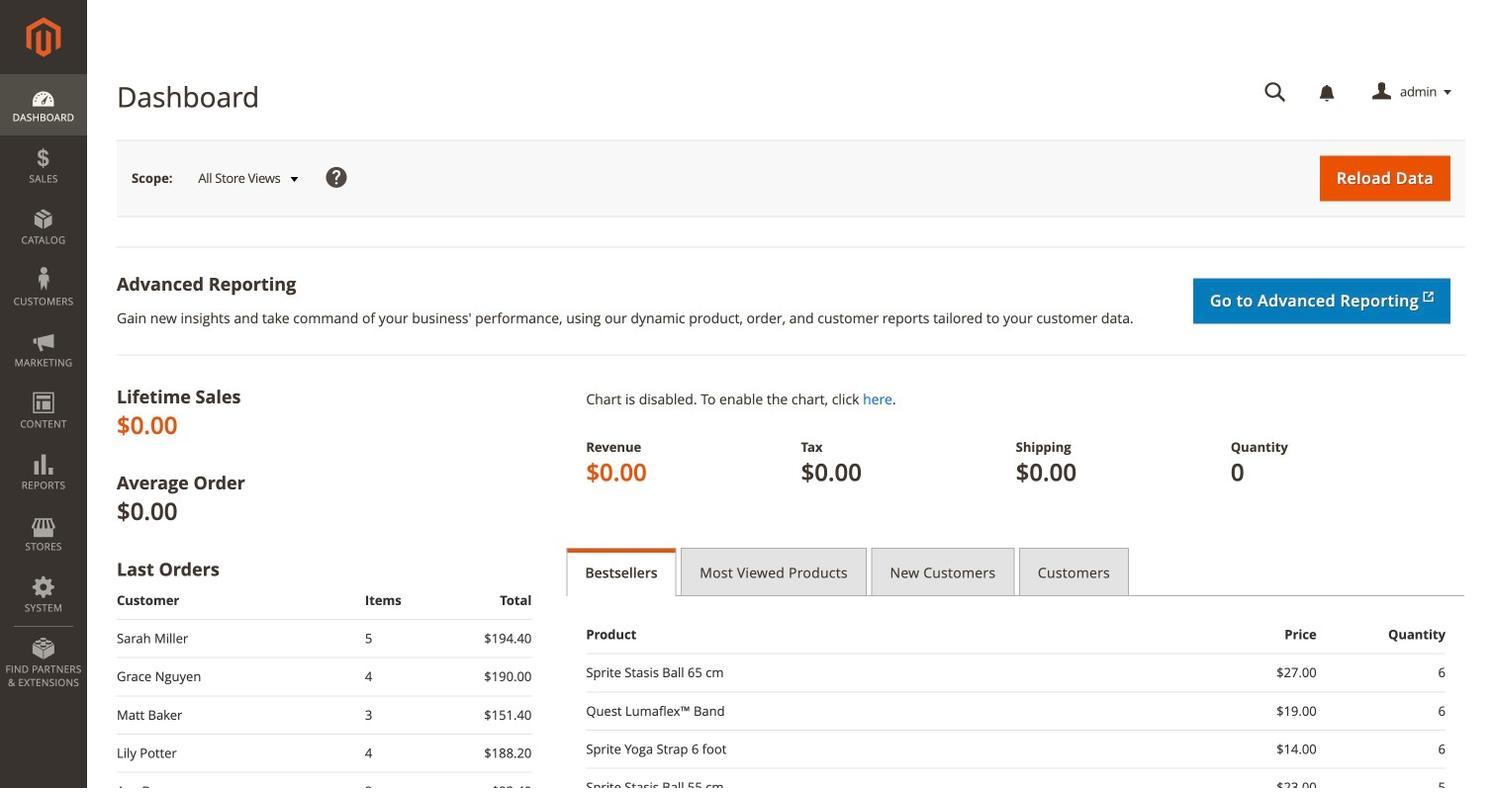 Task type: locate. For each thing, give the bounding box(es) containing it.
tab list
[[566, 548, 1466, 597]]

menu bar
[[0, 74, 87, 700]]

None text field
[[1251, 75, 1300, 110]]

magento admin panel image
[[26, 17, 61, 57]]



